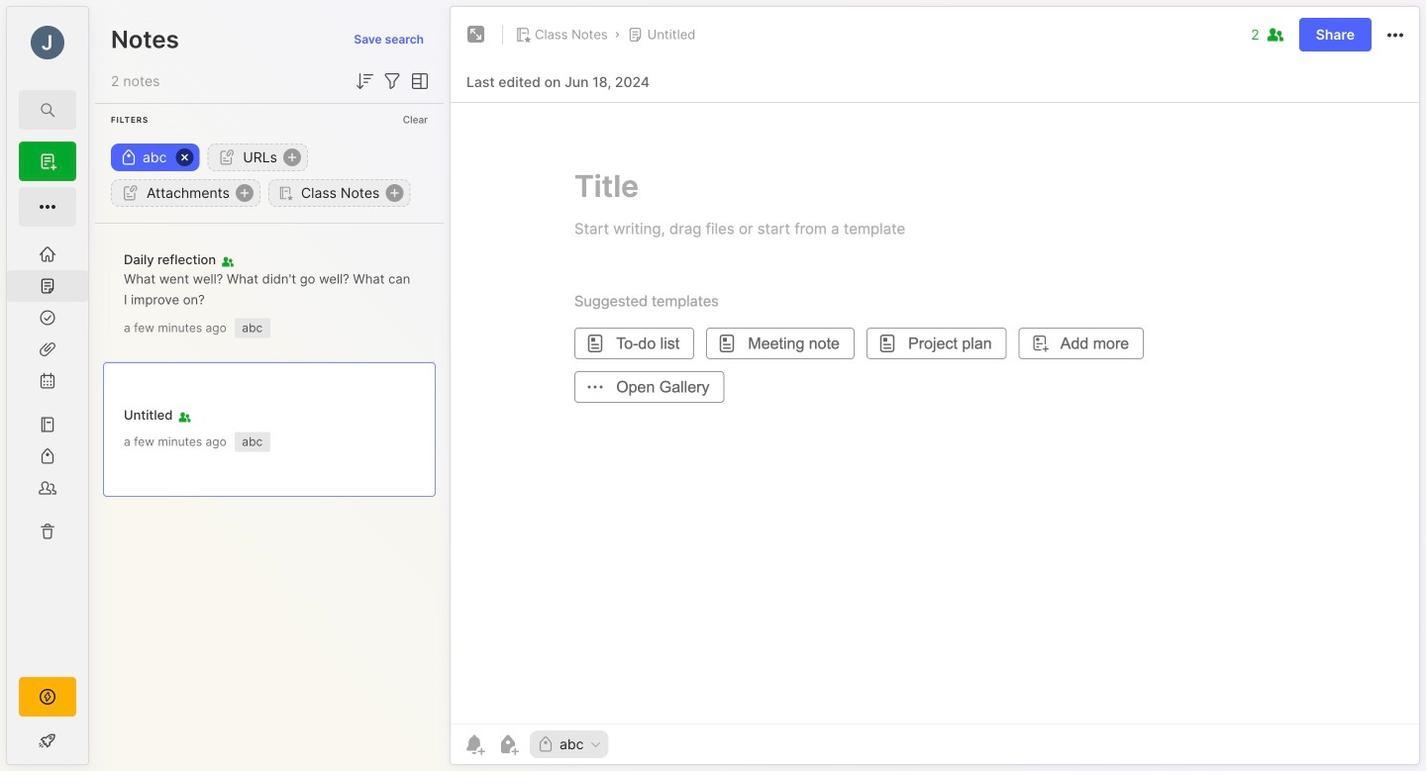 Task type: vqa. For each thing, say whether or not it's contained in the screenshot.
2nd tab from the right
no



Task type: describe. For each thing, give the bounding box(es) containing it.
main element
[[0, 0, 95, 772]]

More actions field
[[1384, 22, 1408, 47]]

add a reminder image
[[463, 733, 486, 757]]

expand note image
[[465, 23, 488, 47]]

click to expand image
[[87, 735, 102, 759]]

1 new note image from the top
[[36, 150, 59, 173]]

tree inside main element
[[7, 239, 88, 660]]

Account field
[[7, 23, 88, 62]]



Task type: locate. For each thing, give the bounding box(es) containing it.
new note image
[[36, 150, 59, 173], [36, 195, 59, 219]]

abc Tag actions field
[[584, 738, 603, 752]]

more actions image
[[1384, 23, 1408, 47]]

edit search image
[[36, 98, 59, 122]]

2 new note image from the top
[[36, 195, 59, 219]]

upgrade image
[[36, 686, 59, 709]]

tree
[[7, 239, 88, 660]]

Help and Learning task checklist field
[[7, 725, 88, 757]]

add tag image
[[496, 733, 520, 757]]

home image
[[38, 245, 57, 265]]

new note image down edit search "image"
[[36, 150, 59, 173]]

Note Editor text field
[[451, 102, 1420, 724]]

View options field
[[404, 69, 432, 93]]

account image
[[31, 26, 64, 59]]

Add filters field
[[380, 69, 404, 93]]

Sort options field
[[353, 69, 376, 93]]

note window element
[[450, 6, 1421, 771]]

1 vertical spatial new note image
[[36, 195, 59, 219]]

add filters image
[[380, 69, 404, 93]]

0 vertical spatial new note image
[[36, 150, 59, 173]]

new note image up the home "icon"
[[36, 195, 59, 219]]



